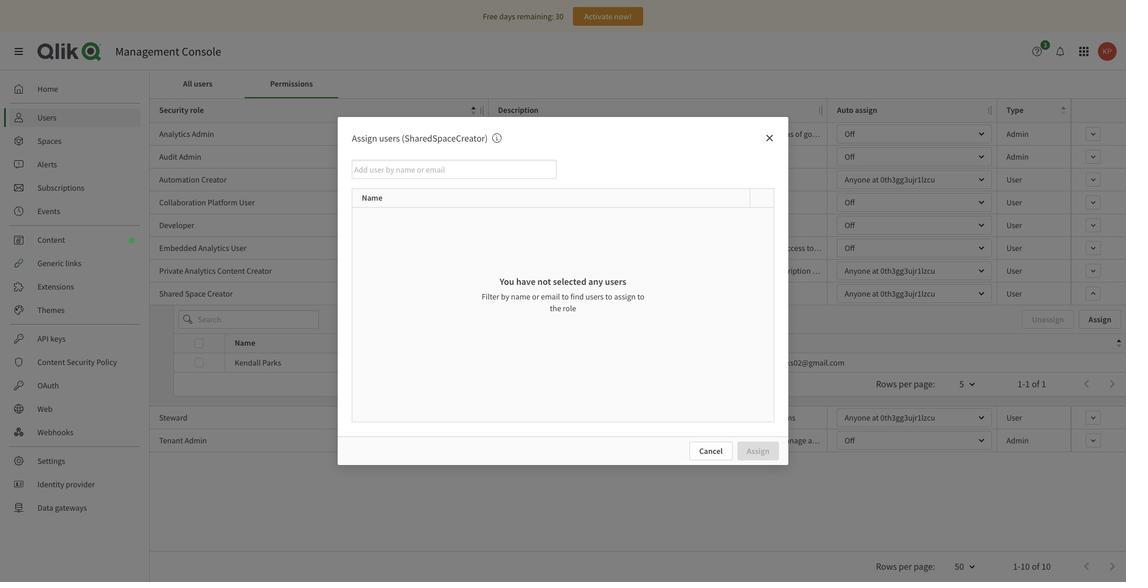 Task type: vqa. For each thing, say whether or not it's contained in the screenshot.
the their
yes



Task type: locate. For each thing, give the bounding box(es) containing it.
users
[[37, 112, 56, 123], [498, 175, 517, 185]]

partial administrator who has access to the management console, but only to events
[[498, 152, 785, 162]]

gateways
[[55, 503, 87, 514]]

name inside assign users (sharedspacecreator) 'dialog'
[[362, 192, 383, 203]]

and right alerts
[[754, 266, 767, 276]]

only
[[738, 129, 752, 139], [738, 152, 752, 162], [546, 243, 561, 254]]

tenant
[[159, 436, 183, 446]]

2 partial from the top
[[498, 152, 521, 162]]

the
[[633, 129, 645, 139], [763, 129, 774, 139], [633, 152, 645, 162], [816, 243, 827, 254], [550, 303, 562, 314], [682, 436, 693, 446], [862, 436, 873, 446]]

access up subscription
[[784, 243, 806, 254]]

qlik
[[570, 197, 584, 208], [586, 243, 600, 254]]

user who can create, update, and delete a glossary, and approve, edit, and delete terms
[[498, 413, 796, 423]]

1 tenant from the left
[[513, 436, 535, 446]]

users up the spaces
[[605, 276, 627, 287]]

analytics up 'private analytics content creator'
[[198, 243, 229, 254]]

from
[[615, 197, 631, 208]]

administrator down description
[[522, 129, 569, 139]]

1 vertical spatial partial
[[498, 152, 521, 162]]

1 horizontal spatial in
[[669, 243, 676, 254]]

0 vertical spatial assign
[[352, 132, 377, 144]]

1 but from the top
[[724, 129, 736, 139]]

2 vertical spatial only
[[546, 243, 561, 254]]

0 vertical spatial partial
[[498, 129, 521, 139]]

any
[[589, 276, 603, 287]]

to left events
[[754, 152, 761, 162]]

assign users (sharedspacecreator) dialog
[[338, 117, 789, 466]]

can for update,
[[532, 413, 544, 423]]

(sharedspacecreator)
[[402, 132, 488, 144]]

home link
[[9, 80, 141, 98]]

access up the analytics
[[563, 243, 585, 254]]

and right hub
[[844, 243, 857, 254]]

console, for the
[[693, 129, 723, 139]]

but for the
[[724, 129, 736, 139]]

api keys
[[37, 334, 66, 344]]

1 vertical spatial assign
[[614, 292, 636, 302]]

0 vertical spatial in
[[669, 243, 676, 254]]

assign right shared
[[614, 292, 636, 302]]

security inside navigation pane element
[[67, 357, 95, 368]]

per for 1-1 of 1
[[899, 378, 912, 390]]

kendallparks02@gmail.com
[[750, 358, 845, 368]]

0 vertical spatial per
[[899, 378, 912, 390]]

space,
[[687, 266, 709, 276]]

management
[[115, 44, 180, 59], [646, 129, 691, 139], [646, 152, 691, 162], [695, 436, 740, 446]]

users left (sharedspacecreator)
[[379, 132, 400, 144]]

partial administrator who has access to the management console, but only to the areas of governance and content
[[498, 129, 887, 139]]

1 page: from the top
[[914, 378, 936, 390]]

0 vertical spatial only
[[738, 129, 752, 139]]

2 per from the top
[[899, 561, 912, 573]]

1 horizontal spatial qlik
[[586, 243, 600, 254]]

0 vertical spatial security
[[159, 105, 189, 116]]

can up not
[[532, 243, 544, 254]]

2 vertical spatial analytics
[[185, 266, 216, 276]]

shared
[[569, 289, 592, 299]]

None field
[[352, 160, 557, 179]]

reports
[[813, 266, 838, 276]]

1 vertical spatial security
[[67, 357, 95, 368]]

2 page: from the top
[[914, 561, 936, 573]]

developer
[[159, 220, 194, 231]]

security up oauth link
[[67, 357, 95, 368]]

tenant admin
[[159, 436, 207, 446]]

who inside user who can only access qlik sense apps directly in embedded use cases, blocking access to the hub and other interfaces. element
[[516, 243, 530, 254]]

partial inside partial administrator who has access to the management console, but only to the areas of governance and content element
[[498, 129, 521, 139]]

role inside you have not selected any users filter by name or email to find users to assign to the role
[[563, 303, 577, 314]]

content down auto assign
[[861, 129, 887, 139]]

1 horizontal spatial assign
[[1089, 315, 1112, 325]]

admin
[[192, 129, 214, 139], [1007, 129, 1030, 139], [179, 152, 201, 162], [1007, 152, 1030, 162], [185, 436, 207, 446], [1007, 436, 1030, 446]]

delete left 'a'
[[614, 413, 635, 423]]

cancel button
[[690, 442, 733, 461]]

data
[[37, 503, 53, 514]]

can for shared
[[532, 289, 544, 299]]

all users
[[183, 79, 213, 89]]

who for update,
[[516, 413, 530, 423]]

content down embedded analytics user
[[217, 266, 245, 276]]

and inside partial administrator who has access to the management console, but only to the areas of governance and content element
[[846, 129, 859, 139]]

create left automations
[[549, 175, 571, 185]]

analytics up audit admin
[[159, 129, 190, 139]]

1 partial from the top
[[498, 129, 521, 139]]

0 vertical spatial role
[[190, 105, 204, 116]]

content up "generic"
[[37, 235, 65, 245]]

full tenant administrator who has complete access to the management console to manage and administer the tenant element
[[498, 435, 897, 447]]

qlik left features
[[570, 197, 584, 208]]

1 horizontal spatial users
[[498, 175, 517, 185]]

role down find
[[563, 303, 577, 314]]

but down partial administrator who has access to the management console, but only to the areas of governance and content element
[[724, 152, 736, 162]]

0 vertical spatial assign
[[856, 105, 878, 116]]

themes link
[[9, 301, 141, 320]]

data gateways
[[37, 503, 87, 514]]

2 vertical spatial administrator
[[537, 436, 584, 446]]

create left alerts
[[710, 266, 731, 276]]

content down sense
[[601, 266, 628, 276]]

private analytics content creator
[[159, 266, 272, 276]]

1 vertical spatial administrator
[[522, 152, 569, 162]]

1 vertical spatial has
[[587, 152, 599, 162]]

webhooks link
[[9, 423, 141, 442]]

users down any
[[586, 292, 604, 302]]

1 vertical spatial rows per page:
[[877, 561, 936, 573]]

identity provider link
[[9, 476, 141, 494]]

who for analytics
[[516, 266, 530, 276]]

0 vertical spatial has
[[587, 129, 599, 139]]

features
[[585, 197, 613, 208]]

and right manage
[[808, 436, 822, 446]]

page:
[[914, 378, 936, 390], [914, 561, 936, 573]]

1- for 10
[[1014, 561, 1021, 573]]

1 vertical spatial of
[[1033, 378, 1040, 390]]

1 vertical spatial role
[[563, 303, 577, 314]]

users inside navigation pane element
[[37, 112, 56, 123]]

2 tenant from the left
[[875, 436, 897, 446]]

oauth
[[37, 381, 59, 391]]

manage
[[779, 436, 807, 446]]

0 vertical spatial users
[[37, 112, 56, 123]]

2 console, from the top
[[693, 152, 723, 162]]

2 rows per page: from the top
[[877, 561, 936, 573]]

creator up collaboration platform user
[[201, 175, 227, 185]]

creator down 'private analytics content creator'
[[208, 289, 233, 299]]

to left manage
[[770, 436, 778, 446]]

administrator up users who can create automations
[[522, 152, 569, 162]]

1 vertical spatial page:
[[914, 561, 936, 573]]

and inside full tenant administrator who has complete access to the management console to manage and administer the tenant element
[[808, 436, 822, 446]]

has
[[587, 129, 599, 139], [587, 152, 599, 162], [602, 436, 614, 446]]

themes
[[37, 305, 65, 316]]

analytics down embedded analytics user
[[185, 266, 216, 276]]

apps
[[624, 243, 640, 254]]

approve,
[[689, 413, 720, 423]]

activate
[[585, 11, 613, 22]]

1 console, from the top
[[693, 129, 723, 139]]

1- for 1
[[1018, 378, 1026, 390]]

1 delete from the left
[[614, 413, 635, 423]]

role down all users button
[[190, 105, 204, 116]]

0 horizontal spatial delete
[[614, 413, 635, 423]]

assign inside assign button
[[1089, 315, 1112, 325]]

2 vertical spatial content
[[37, 357, 65, 368]]

in right directly
[[669, 243, 676, 254]]

analytics
[[569, 266, 600, 276]]

create for shared
[[546, 289, 567, 299]]

delete left the terms at the bottom right
[[753, 413, 775, 423]]

security role
[[159, 105, 204, 116]]

0 vertical spatial rows
[[877, 378, 897, 390]]

1 horizontal spatial role
[[563, 303, 577, 314]]

0 vertical spatial page:
[[914, 378, 936, 390]]

only up not
[[546, 243, 561, 254]]

content
[[861, 129, 887, 139], [601, 266, 628, 276]]

auto
[[838, 105, 854, 116]]

1 vertical spatial name
[[235, 338, 256, 349]]

1 vertical spatial content
[[217, 266, 245, 276]]

0 vertical spatial rows per page:
[[877, 378, 936, 390]]

administrator for partial administrator who has access to the management console, but only to events
[[522, 152, 569, 162]]

0 vertical spatial console,
[[693, 129, 723, 139]]

console up all users
[[182, 44, 221, 59]]

collaboration
[[159, 197, 206, 208]]

2 vertical spatial creator
[[208, 289, 233, 299]]

0 horizontal spatial name
[[235, 338, 256, 349]]

a
[[637, 413, 641, 423]]

security up analytics admin on the top of the page
[[159, 105, 189, 116]]

assign inside the sharedspacecreator element
[[352, 132, 377, 144]]

kendall parks
[[235, 358, 281, 368]]

0 horizontal spatial security
[[67, 357, 95, 368]]

can up or
[[532, 266, 544, 276]]

0 horizontal spatial content
[[601, 266, 628, 276]]

the left areas in the right top of the page
[[763, 129, 774, 139]]

content down api keys
[[37, 357, 65, 368]]

0 vertical spatial console
[[182, 44, 221, 59]]

of for 1-1 of 1
[[1033, 378, 1040, 390]]

0 vertical spatial but
[[724, 129, 736, 139]]

tab list
[[151, 70, 1126, 98]]

1 vertical spatial rows
[[877, 561, 897, 573]]

0 horizontal spatial 10
[[1021, 561, 1031, 573]]

content for content security policy
[[37, 357, 65, 368]]

only left areas in the right top of the page
[[738, 129, 752, 139]]

who inside partial administrator who has access to the management console, but only to the areas of governance and content element
[[571, 129, 585, 139]]

have
[[517, 276, 536, 287]]

but
[[724, 129, 736, 139], [724, 152, 736, 162]]

1 vertical spatial console,
[[693, 152, 723, 162]]

1 rows from the top
[[877, 378, 897, 390]]

1 vertical spatial 1-
[[1014, 561, 1021, 573]]

who inside user who can create analytics content in their personal space, create alerts and subscription reports element
[[516, 266, 530, 276]]

console left manage
[[741, 436, 769, 446]]

other
[[859, 243, 877, 254]]

free
[[483, 11, 498, 22]]

access up automations
[[601, 152, 623, 162]]

user who can only access qlik sense apps directly in embedded use cases, blocking access to the hub and other interfaces.
[[498, 243, 915, 254]]

2 vertical spatial of
[[1033, 561, 1040, 573]]

create up user who can create shared spaces
[[546, 266, 567, 276]]

webhooks
[[37, 428, 73, 438]]

creator up "search" text box
[[247, 266, 272, 276]]

space
[[185, 289, 206, 299]]

the down the email
[[550, 303, 562, 314]]

1 vertical spatial users
[[498, 175, 517, 185]]

0 vertical spatial qlik
[[570, 197, 584, 208]]

1 horizontal spatial security
[[159, 105, 189, 116]]

1 per from the top
[[899, 378, 912, 390]]

only left events
[[738, 152, 752, 162]]

content security policy link
[[9, 353, 141, 372]]

type
[[1007, 105, 1024, 116]]

partial for partial administrator who has access to the management console, but only to events
[[498, 152, 521, 162]]

analytics for private
[[185, 266, 216, 276]]

0 vertical spatial 1-
[[1018, 378, 1026, 390]]

2 delete from the left
[[753, 413, 775, 423]]

users right all
[[194, 79, 213, 89]]

page: for 1-1 of 1
[[914, 378, 936, 390]]

in left their
[[629, 266, 636, 276]]

governance
[[804, 129, 844, 139]]

per for 1-10 of 10
[[899, 561, 912, 573]]

administrator for partial administrator who has access to the management console, but only to the areas of governance and content
[[522, 129, 569, 139]]

tenant right administer
[[875, 436, 897, 446]]

1 vertical spatial analytics
[[198, 243, 229, 254]]

has inside partial administrator who has access to the management console, but only to the areas of governance and content element
[[587, 129, 599, 139]]

1 vertical spatial content
[[601, 266, 628, 276]]

of for 1-10 of 10
[[1033, 561, 1040, 573]]

and
[[846, 129, 859, 139], [844, 243, 857, 254], [754, 266, 767, 276], [599, 413, 612, 423], [674, 413, 688, 423], [738, 413, 752, 423], [808, 436, 822, 446]]

has for partial administrator who has access to the management console, but only to the areas of governance and content
[[587, 129, 599, 139]]

partial for partial administrator who has access to the management console, but only to the areas of governance and content
[[498, 129, 521, 139]]

0 vertical spatial content
[[37, 235, 65, 245]]

can left automations
[[536, 175, 548, 185]]

has inside full tenant administrator who has complete access to the management console to manage and administer the tenant element
[[602, 436, 614, 446]]

0 horizontal spatial 1
[[1026, 378, 1031, 390]]

0 vertical spatial name
[[362, 192, 383, 203]]

can for qlik
[[532, 197, 544, 208]]

complete
[[615, 436, 647, 446]]

only for events
[[738, 152, 752, 162]]

0 horizontal spatial users
[[37, 112, 56, 123]]

creator
[[201, 175, 227, 185], [247, 266, 272, 276], [208, 289, 233, 299]]

tenant right the full
[[513, 436, 535, 446]]

users link
[[9, 108, 141, 127]]

the up collaboration on the top
[[633, 152, 645, 162]]

2 but from the top
[[724, 152, 736, 162]]

1 horizontal spatial 1
[[1042, 378, 1047, 390]]

0 vertical spatial administrator
[[522, 129, 569, 139]]

create
[[549, 175, 571, 185], [546, 266, 567, 276], [710, 266, 731, 276], [546, 289, 567, 299]]

but left areas in the right top of the page
[[724, 129, 736, 139]]

permissions
[[270, 79, 313, 89]]

0 horizontal spatial console
[[182, 44, 221, 59]]

0 horizontal spatial tenant
[[513, 436, 535, 446]]

but for events
[[724, 152, 736, 162]]

0 vertical spatial content
[[861, 129, 887, 139]]

qlik left sense
[[586, 243, 600, 254]]

0 horizontal spatial qlik
[[570, 197, 584, 208]]

and down auto assign
[[846, 129, 859, 139]]

who inside full tenant administrator who has complete access to the management console to manage and administer the tenant element
[[585, 436, 600, 446]]

generic
[[37, 258, 64, 269]]

alerts
[[37, 159, 57, 170]]

can down users who can create automations
[[532, 197, 544, 208]]

1 horizontal spatial 10
[[1042, 561, 1052, 573]]

per
[[899, 378, 912, 390], [899, 561, 912, 573]]

name inside name "button"
[[235, 338, 256, 349]]

assign right auto
[[856, 105, 878, 116]]

1 horizontal spatial tenant
[[875, 436, 897, 446]]

1 10 from the left
[[1021, 561, 1031, 573]]

0 horizontal spatial role
[[190, 105, 204, 116]]

rows for 1-10 of 10
[[877, 561, 897, 573]]

delete
[[614, 413, 635, 423], [753, 413, 775, 423]]

user who can access qlik features from collaboration platforms
[[498, 197, 713, 208]]

analytics for embedded
[[198, 243, 229, 254]]

steward
[[159, 413, 188, 423]]

management console element
[[115, 44, 221, 59]]

1 horizontal spatial content
[[861, 129, 887, 139]]

1 vertical spatial only
[[738, 152, 752, 162]]

who for qlik
[[516, 197, 530, 208]]

role
[[190, 105, 204, 116], [563, 303, 577, 314]]

2 rows from the top
[[877, 561, 897, 573]]

all
[[183, 79, 192, 89]]

console,
[[693, 129, 723, 139], [693, 152, 723, 162]]

1 rows per page: from the top
[[877, 378, 936, 390]]

to right shared
[[606, 292, 613, 302]]

1 vertical spatial per
[[899, 561, 912, 573]]

policy
[[96, 357, 117, 368]]

assign for assign users (sharedspacecreator)
[[352, 132, 377, 144]]

1 vertical spatial but
[[724, 152, 736, 162]]

1 1 from the left
[[1026, 378, 1031, 390]]

1 vertical spatial assign
[[1089, 315, 1112, 325]]

settings link
[[9, 452, 141, 471]]

content for content
[[37, 235, 65, 245]]

1 vertical spatial in
[[629, 266, 636, 276]]

users inside button
[[194, 79, 213, 89]]

2 1 from the left
[[1042, 378, 1047, 390]]

user who can create analytics content in their personal space, create alerts and subscription reports element
[[498, 265, 838, 277]]

and left approve,
[[674, 413, 688, 423]]

create down not
[[546, 289, 567, 299]]

can left create,
[[532, 413, 544, 423]]

assign
[[352, 132, 377, 144], [1089, 315, 1112, 325]]

1 horizontal spatial name
[[362, 192, 383, 203]]

0 horizontal spatial assign
[[352, 132, 377, 144]]

1 vertical spatial console
[[741, 436, 769, 446]]

administrator down create,
[[537, 436, 584, 446]]

the right administer
[[862, 436, 873, 446]]

2 vertical spatial has
[[602, 436, 614, 446]]

0 horizontal spatial assign
[[614, 292, 636, 302]]

can down not
[[532, 289, 544, 299]]

1 horizontal spatial delete
[[753, 413, 775, 423]]

to left "cancel" button
[[673, 436, 680, 446]]



Task type: describe. For each thing, give the bounding box(es) containing it.
you
[[500, 276, 515, 287]]

navigation pane element
[[0, 75, 149, 522]]

name
[[511, 292, 531, 302]]

free days remaining: 30
[[483, 11, 564, 22]]

identity
[[37, 480, 64, 490]]

hub
[[829, 243, 843, 254]]

events
[[37, 206, 60, 217]]

links
[[65, 258, 81, 269]]

30
[[556, 11, 564, 22]]

who for access
[[516, 243, 530, 254]]

the up "partial administrator who has access to the management console, but only to events" on the top
[[633, 129, 645, 139]]

shared
[[159, 289, 184, 299]]

days
[[500, 11, 516, 22]]

content link
[[9, 231, 141, 249]]

auto assign
[[838, 105, 878, 116]]

platform
[[208, 197, 238, 208]]

security role button
[[159, 103, 476, 119]]

who for automations
[[519, 175, 534, 185]]

subscriptions link
[[9, 179, 141, 197]]

spaces link
[[9, 132, 141, 151]]

automation creator
[[159, 175, 227, 185]]

embedded
[[678, 243, 715, 254]]

oauth link
[[9, 377, 141, 395]]

and inside user who can only access qlik sense apps directly in embedded use cases, blocking access to the hub and other interfaces. element
[[844, 243, 857, 254]]

2 10 from the left
[[1042, 561, 1052, 573]]

generic links
[[37, 258, 81, 269]]

none field inside assign users (sharedspacecreator) 'dialog'
[[352, 160, 557, 179]]

spaces
[[594, 289, 617, 299]]

cases,
[[730, 243, 751, 254]]

new connector image
[[129, 238, 135, 244]]

analytics admin
[[159, 129, 214, 139]]

full
[[498, 436, 511, 446]]

user who can only access qlik sense apps directly in embedded use cases, blocking access to the hub and other interfaces. element
[[498, 242, 915, 254]]

extensions
[[37, 282, 74, 292]]

not
[[538, 276, 551, 287]]

all users button
[[151, 70, 245, 98]]

can for analytics
[[532, 266, 544, 276]]

0 vertical spatial of
[[796, 129, 803, 139]]

and right edit,
[[738, 413, 752, 423]]

partial administrator who has access to the management console, but only to the areas of governance and content element
[[498, 128, 887, 140]]

type button
[[1007, 103, 1066, 119]]

to left areas in the right top of the page
[[754, 129, 761, 139]]

users for users who can create automations
[[498, 175, 517, 185]]

to down their
[[638, 292, 645, 302]]

and inside user who can create analytics content in their personal space, create alerts and subscription reports element
[[754, 266, 767, 276]]

Add user by name or email text field
[[352, 160, 543, 179]]

role inside "button"
[[190, 105, 204, 116]]

keys
[[50, 334, 66, 344]]

update,
[[571, 413, 597, 423]]

the left hub
[[816, 243, 827, 254]]

can for automations
[[536, 175, 548, 185]]

console, for events
[[693, 152, 723, 162]]

0 vertical spatial creator
[[201, 175, 227, 185]]

and right update,
[[599, 413, 612, 423]]

0 vertical spatial analytics
[[159, 129, 190, 139]]

events
[[763, 152, 785, 162]]

can for access
[[532, 243, 544, 254]]

name button
[[235, 336, 735, 352]]

to up the "from"
[[625, 152, 632, 162]]

description
[[498, 105, 539, 116]]

1-10 of 10
[[1014, 561, 1052, 573]]

0 horizontal spatial in
[[629, 266, 636, 276]]

close sidebar menu image
[[14, 47, 23, 56]]

areas
[[776, 129, 794, 139]]

kendall
[[235, 358, 261, 368]]

now!
[[615, 11, 632, 22]]

access down users who can create automations
[[546, 197, 568, 208]]

assign inside you have not selected any users filter by name or email to find users to assign to the role
[[614, 292, 636, 302]]

platforms
[[680, 197, 713, 208]]

subscriptions
[[37, 183, 84, 193]]

events link
[[9, 202, 141, 221]]

embedded
[[159, 243, 197, 254]]

content inside partial administrator who has access to the management console, but only to the areas of governance and content element
[[861, 129, 887, 139]]

subscription
[[769, 266, 811, 276]]

1 horizontal spatial console
[[741, 436, 769, 446]]

has for partial administrator who has access to the management console, but only to events
[[587, 152, 599, 162]]

content inside user who can create analytics content in their personal space, create alerts and subscription reports element
[[601, 266, 628, 276]]

email
[[541, 292, 560, 302]]

Search text field
[[179, 310, 319, 329]]

users who can create automations
[[498, 175, 616, 185]]

remaining:
[[517, 11, 554, 22]]

rows for 1-1 of 1
[[877, 378, 897, 390]]

interfaces.
[[879, 243, 915, 254]]

only for the
[[738, 129, 752, 139]]

their
[[637, 266, 654, 276]]

users inside the sharedspacecreator element
[[379, 132, 400, 144]]

to up "partial administrator who has access to the management console, but only to events" on the top
[[625, 129, 632, 139]]

create,
[[546, 413, 569, 423]]

identity provider
[[37, 480, 95, 490]]

audit admin
[[159, 152, 201, 162]]

parks
[[263, 358, 281, 368]]

to left hub
[[807, 243, 814, 254]]

you have not selected any users filter by name or email to find users to assign to the role
[[482, 276, 645, 314]]

rows per page: for 1-1 of 1
[[877, 378, 936, 390]]

filter
[[482, 292, 500, 302]]

the inside you have not selected any users filter by name or email to find users to assign to the role
[[550, 303, 562, 314]]

1 vertical spatial creator
[[247, 266, 272, 276]]

alerts link
[[9, 155, 141, 174]]

1 horizontal spatial assign
[[856, 105, 878, 116]]

web link
[[9, 400, 141, 419]]

to left find
[[562, 292, 569, 302]]

security inside "button"
[[159, 105, 189, 116]]

1 vertical spatial qlik
[[586, 243, 600, 254]]

create for analytics
[[546, 266, 567, 276]]

alerts
[[733, 266, 752, 276]]

tab list containing all users
[[151, 70, 1126, 98]]

data gateways link
[[9, 499, 141, 518]]

access down glossary,
[[649, 436, 671, 446]]

blocking
[[752, 243, 782, 254]]

page: for 1-10 of 10
[[914, 561, 936, 573]]

administer
[[823, 436, 860, 446]]

assign for assign
[[1089, 315, 1112, 325]]

users for users
[[37, 112, 56, 123]]

who for shared
[[516, 289, 530, 299]]

home
[[37, 84, 58, 94]]

audit
[[159, 152, 178, 162]]

settings
[[37, 456, 65, 467]]

terms
[[776, 413, 796, 423]]

personal
[[655, 266, 685, 276]]

user who can create analytics content in their personal space, create alerts and subscription reports
[[498, 266, 838, 276]]

the left cancel
[[682, 436, 693, 446]]

rows per page: for 1-10 of 10
[[877, 561, 936, 573]]

management console
[[115, 44, 221, 59]]

cancel
[[700, 446, 723, 457]]

web
[[37, 404, 53, 415]]

create for automations
[[549, 175, 571, 185]]

collaboration
[[633, 197, 678, 208]]

1-1 of 1
[[1018, 378, 1047, 390]]

access up "partial administrator who has access to the management console, but only to events" on the top
[[601, 129, 623, 139]]

sharedspacecreator element
[[352, 131, 488, 145]]



